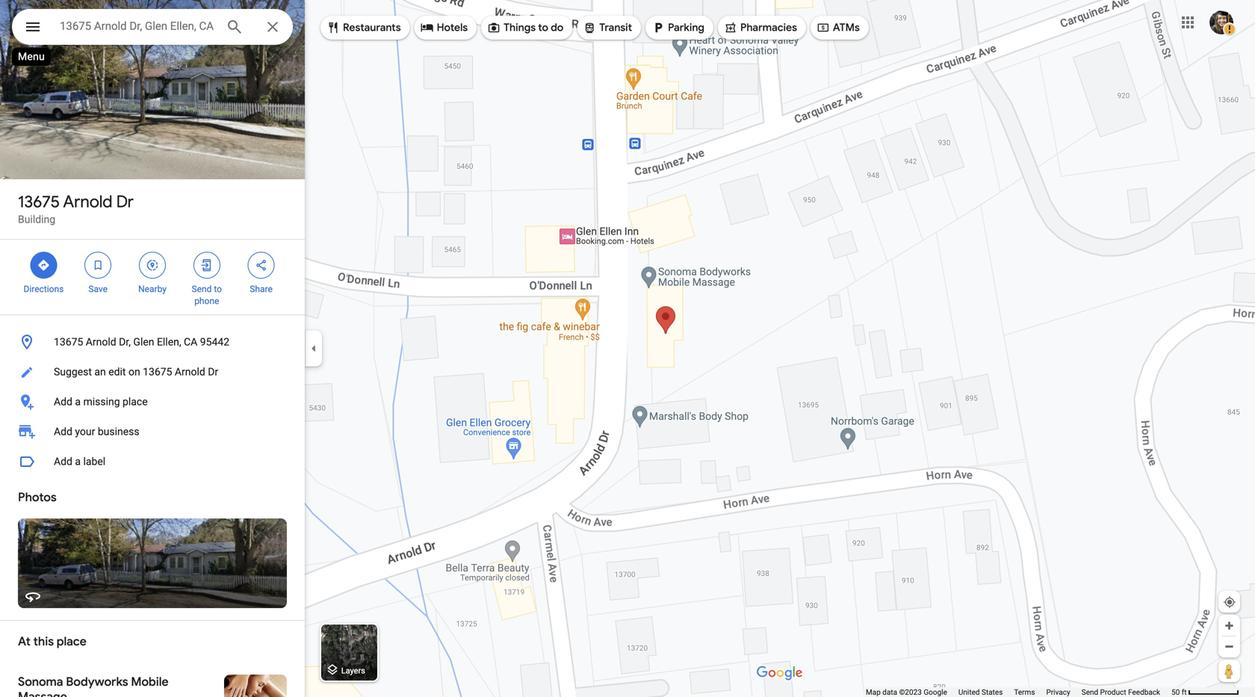 Task type: locate. For each thing, give the bounding box(es) containing it.
atms
[[833, 21, 860, 34]]

0 horizontal spatial dr
[[116, 191, 134, 212]]

2 add from the top
[[54, 426, 72, 438]]

13675 Arnold Dr, Glen Ellen, CA 95442 field
[[12, 9, 293, 45]]

send left product at the right of the page
[[1082, 688, 1099, 697]]

3 add from the top
[[54, 455, 72, 468]]


[[91, 257, 105, 273]]

2 a from the top
[[75, 455, 81, 468]]

add down suggest
[[54, 396, 72, 408]]

1 vertical spatial place
[[57, 634, 87, 649]]

©2023
[[899, 688, 922, 697]]

None field
[[60, 17, 214, 35]]

a left label
[[75, 455, 81, 468]]

13675 arnold dr main content
[[0, 0, 305, 697]]

states
[[982, 688, 1003, 697]]

suggest an edit on 13675 arnold dr button
[[0, 357, 305, 387]]

arnold down ca
[[175, 366, 205, 378]]


[[200, 257, 214, 273]]

 things to do
[[487, 19, 564, 36]]


[[327, 19, 340, 36]]

arnold up 
[[63, 191, 112, 212]]

95442
[[200, 336, 229, 348]]

a for label
[[75, 455, 81, 468]]

1 vertical spatial a
[[75, 455, 81, 468]]

none field inside 13675 arnold dr, glen ellen, ca 95442 field
[[60, 17, 214, 35]]

13675
[[18, 191, 60, 212], [54, 336, 83, 348], [143, 366, 172, 378]]

1 vertical spatial arnold
[[86, 336, 116, 348]]

add left your on the left bottom of the page
[[54, 426, 72, 438]]

arnold for dr,
[[86, 336, 116, 348]]

2 vertical spatial arnold
[[175, 366, 205, 378]]

1 horizontal spatial place
[[123, 396, 148, 408]]

1 vertical spatial to
[[214, 284, 222, 294]]

add inside "link"
[[54, 426, 72, 438]]

dr
[[116, 191, 134, 212], [208, 366, 218, 378]]

0 vertical spatial to
[[538, 21, 548, 34]]

dr,
[[119, 336, 131, 348]]

suggest
[[54, 366, 92, 378]]

arnold inside 13675 arnold dr, glen ellen, ca 95442 button
[[86, 336, 116, 348]]

0 vertical spatial place
[[123, 396, 148, 408]]

restaurants
[[343, 21, 401, 34]]

 parking
[[652, 19, 705, 36]]

0 vertical spatial send
[[192, 284, 212, 294]]

send
[[192, 284, 212, 294], [1082, 688, 1099, 697]]

footer containing map data ©2023 google
[[866, 687, 1172, 697]]

share
[[250, 284, 273, 294]]

united states button
[[959, 687, 1003, 697]]

13675 right the on on the left bottom of page
[[143, 366, 172, 378]]


[[146, 257, 159, 273]]

1 vertical spatial send
[[1082, 688, 1099, 697]]

feedback
[[1128, 688, 1161, 697]]

sonoma
[[18, 674, 63, 690]]

0 horizontal spatial place
[[57, 634, 87, 649]]

arnold left dr,
[[86, 336, 116, 348]]

at
[[18, 634, 31, 649]]

to
[[538, 21, 548, 34], [214, 284, 222, 294]]

1 horizontal spatial send
[[1082, 688, 1099, 697]]

product
[[1100, 688, 1127, 697]]

ellen,
[[157, 336, 181, 348]]

1 add from the top
[[54, 396, 72, 408]]

glen
[[133, 336, 154, 348]]

send inside send product feedback button
[[1082, 688, 1099, 697]]

13675 up building
[[18, 191, 60, 212]]

send up the phone on the top
[[192, 284, 212, 294]]

2 vertical spatial add
[[54, 455, 72, 468]]

0 horizontal spatial send
[[192, 284, 212, 294]]


[[583, 19, 597, 36]]

place
[[123, 396, 148, 408], [57, 634, 87, 649]]

0 horizontal spatial to
[[214, 284, 222, 294]]

map data ©2023 google
[[866, 688, 947, 697]]

1 horizontal spatial dr
[[208, 366, 218, 378]]

add a label
[[54, 455, 105, 468]]

suggest an edit on 13675 arnold dr
[[54, 366, 218, 378]]

arnold
[[63, 191, 112, 212], [86, 336, 116, 348], [175, 366, 205, 378]]

google maps element
[[0, 0, 1255, 697]]

0 vertical spatial arnold
[[63, 191, 112, 212]]

to inside send to phone
[[214, 284, 222, 294]]

0 vertical spatial 13675
[[18, 191, 60, 212]]

0 vertical spatial add
[[54, 396, 72, 408]]

a left missing
[[75, 396, 81, 408]]

 restaurants
[[327, 19, 401, 36]]

your
[[75, 426, 95, 438]]

terms
[[1014, 688, 1035, 697]]

add for add a missing place
[[54, 396, 72, 408]]

add left label
[[54, 455, 72, 468]]

privacy button
[[1047, 687, 1071, 697]]

nearby
[[138, 284, 167, 294]]


[[37, 257, 50, 273]]

 hotels
[[420, 19, 468, 36]]

to up the phone on the top
[[214, 284, 222, 294]]

1 vertical spatial add
[[54, 426, 72, 438]]

13675 up suggest
[[54, 336, 83, 348]]

13675 inside 13675 arnold dr building
[[18, 191, 60, 212]]

arnold inside 13675 arnold dr building
[[63, 191, 112, 212]]

place right this
[[57, 634, 87, 649]]

to left do
[[538, 21, 548, 34]]

2 vertical spatial 13675
[[143, 366, 172, 378]]

actions for 13675 arnold dr region
[[0, 240, 305, 315]]

send product feedback
[[1082, 688, 1161, 697]]

to inside  things to do
[[538, 21, 548, 34]]

terms button
[[1014, 687, 1035, 697]]

privacy
[[1047, 688, 1071, 697]]

map
[[866, 688, 881, 697]]

13675 inside 13675 arnold dr, glen ellen, ca 95442 button
[[54, 336, 83, 348]]

layers
[[341, 666, 365, 675]]

a
[[75, 396, 81, 408], [75, 455, 81, 468]]

0 vertical spatial dr
[[116, 191, 134, 212]]

dr inside suggest an edit on 13675 arnold dr button
[[208, 366, 218, 378]]

1 vertical spatial 13675
[[54, 336, 83, 348]]

photos
[[18, 490, 57, 505]]

13675 for dr,
[[54, 336, 83, 348]]

add
[[54, 396, 72, 408], [54, 426, 72, 438], [54, 455, 72, 468]]

50 ft
[[1172, 688, 1187, 697]]

place down the on on the left bottom of page
[[123, 396, 148, 408]]

send product feedback button
[[1082, 687, 1161, 697]]

footer
[[866, 687, 1172, 697]]

send to phone
[[192, 284, 222, 306]]

 atms
[[817, 19, 860, 36]]

add for add a label
[[54, 455, 72, 468]]

1 vertical spatial dr
[[208, 366, 218, 378]]

dr inside 13675 arnold dr building
[[116, 191, 134, 212]]

send inside send to phone
[[192, 284, 212, 294]]

1 horizontal spatial to
[[538, 21, 548, 34]]

missing
[[83, 396, 120, 408]]

1 a from the top
[[75, 396, 81, 408]]

0 vertical spatial a
[[75, 396, 81, 408]]

add a label button
[[0, 447, 305, 477]]

google
[[924, 688, 947, 697]]



Task type: vqa. For each thing, say whether or not it's contained in the screenshot.


Task type: describe. For each thing, give the bounding box(es) containing it.
at this place
[[18, 634, 87, 649]]

transit
[[600, 21, 632, 34]]

this
[[33, 634, 54, 649]]

13675 arnold dr, glen ellen, ca 95442 button
[[0, 327, 305, 357]]

sonoma bodyworks mobile massage link
[[0, 663, 305, 697]]

send for send to phone
[[192, 284, 212, 294]]

add your business
[[54, 426, 139, 438]]

ft
[[1182, 688, 1187, 697]]

add a missing place
[[54, 396, 148, 408]]


[[420, 19, 434, 36]]

place inside button
[[123, 396, 148, 408]]

show street view coverage image
[[1219, 660, 1240, 682]]

13675 arnold dr building
[[18, 191, 134, 226]]

edit
[[109, 366, 126, 378]]

business
[[98, 426, 139, 438]]

arnold inside suggest an edit on 13675 arnold dr button
[[175, 366, 205, 378]]

bodyworks
[[66, 674, 128, 690]]

 transit
[[583, 19, 632, 36]]

parking
[[668, 21, 705, 34]]

united
[[959, 688, 980, 697]]

13675 inside suggest an edit on 13675 arnold dr button
[[143, 366, 172, 378]]

collapse side panel image
[[306, 340, 322, 357]]

zoom out image
[[1224, 641, 1235, 652]]

massage
[[18, 689, 67, 697]]

13675 for dr
[[18, 191, 60, 212]]

mobile
[[131, 674, 169, 690]]

pharmacies
[[741, 21, 797, 34]]

arnold for dr
[[63, 191, 112, 212]]

united states
[[959, 688, 1003, 697]]

from your device image
[[1223, 596, 1237, 609]]

zoom in image
[[1224, 620, 1235, 631]]

50
[[1172, 688, 1180, 697]]

a for missing
[[75, 396, 81, 408]]

ca
[[184, 336, 197, 348]]


[[255, 257, 268, 273]]

50 ft button
[[1172, 688, 1240, 697]]

 pharmacies
[[724, 19, 797, 36]]

data
[[883, 688, 898, 697]]

directions
[[24, 284, 64, 294]]


[[652, 19, 665, 36]]

add your business link
[[0, 417, 305, 447]]

save
[[88, 284, 108, 294]]

label
[[83, 455, 105, 468]]

things
[[504, 21, 536, 34]]

building
[[18, 213, 55, 226]]

sonoma bodyworks mobile massage
[[18, 674, 169, 697]]


[[487, 19, 501, 36]]

send for send product feedback
[[1082, 688, 1099, 697]]

 button
[[12, 9, 54, 48]]

an
[[94, 366, 106, 378]]

do
[[551, 21, 564, 34]]

hotels
[[437, 21, 468, 34]]


[[724, 19, 738, 36]]

on
[[128, 366, 140, 378]]

footer inside google maps element
[[866, 687, 1172, 697]]

13675 arnold dr, glen ellen, ca 95442
[[54, 336, 229, 348]]

phone
[[194, 296, 219, 306]]

add for add your business
[[54, 426, 72, 438]]

add a missing place button
[[0, 387, 305, 417]]


[[24, 16, 42, 38]]


[[817, 19, 830, 36]]

 search field
[[12, 9, 293, 48]]



